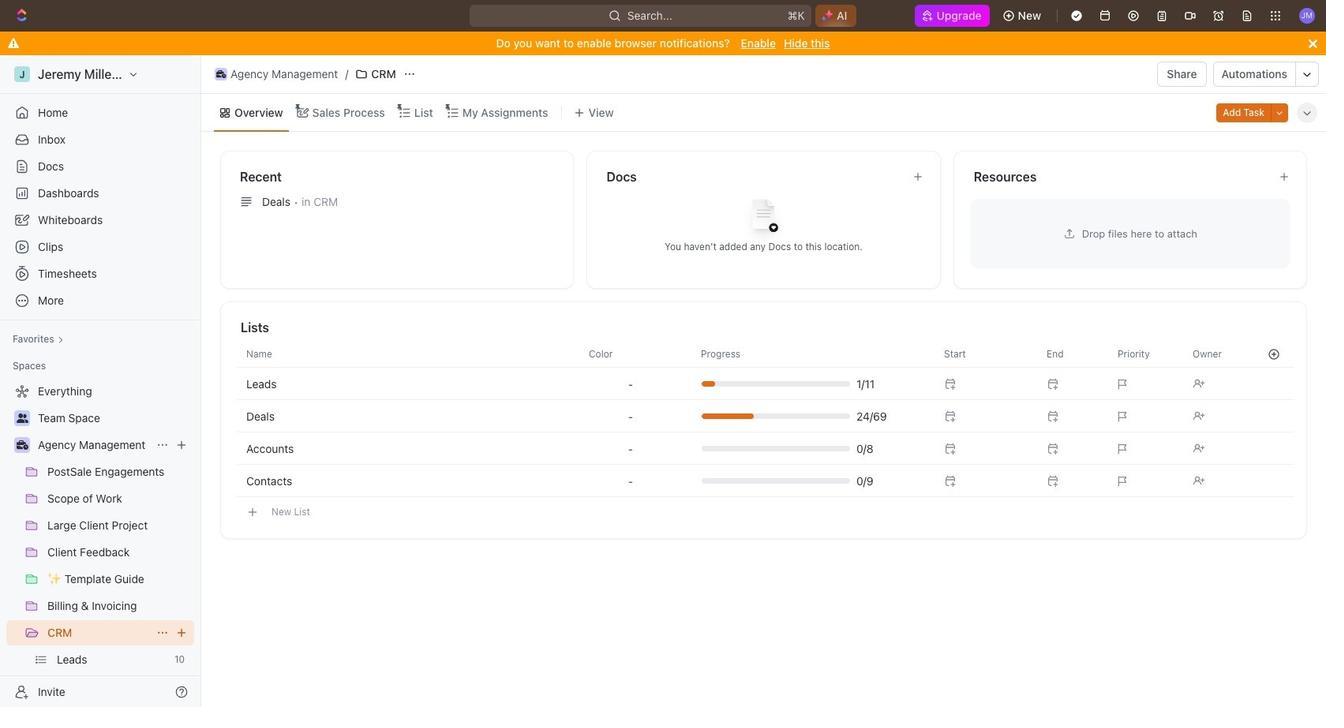 Task type: vqa. For each thing, say whether or not it's contained in the screenshot.
"INBOX"
no



Task type: describe. For each thing, give the bounding box(es) containing it.
user group image
[[16, 414, 28, 423]]

no most used docs image
[[733, 187, 796, 250]]

3 dropdown menu image from the top
[[629, 475, 633, 488]]

2 dropdown menu image from the top
[[629, 443, 633, 455]]

sidebar navigation
[[0, 55, 205, 708]]



Task type: locate. For each thing, give the bounding box(es) containing it.
0 vertical spatial business time image
[[216, 70, 226, 78]]

2 vertical spatial dropdown menu image
[[629, 475, 633, 488]]

1 dropdown menu image from the top
[[629, 378, 633, 391]]

tree inside the "sidebar" navigation
[[6, 379, 194, 708]]

1 horizontal spatial business time image
[[216, 70, 226, 78]]

business time image inside tree
[[16, 441, 28, 450]]

dropdown menu image
[[629, 378, 633, 391], [629, 443, 633, 455], [629, 475, 633, 488]]

1 vertical spatial dropdown menu image
[[629, 443, 633, 455]]

business time image
[[216, 70, 226, 78], [16, 441, 28, 450]]

0 vertical spatial dropdown menu image
[[629, 378, 633, 391]]

dropdown menu image
[[629, 410, 633, 423]]

tree
[[6, 379, 194, 708]]

jeremy miller's workspace, , element
[[14, 66, 30, 82]]

1 vertical spatial business time image
[[16, 441, 28, 450]]

0 horizontal spatial business time image
[[16, 441, 28, 450]]



